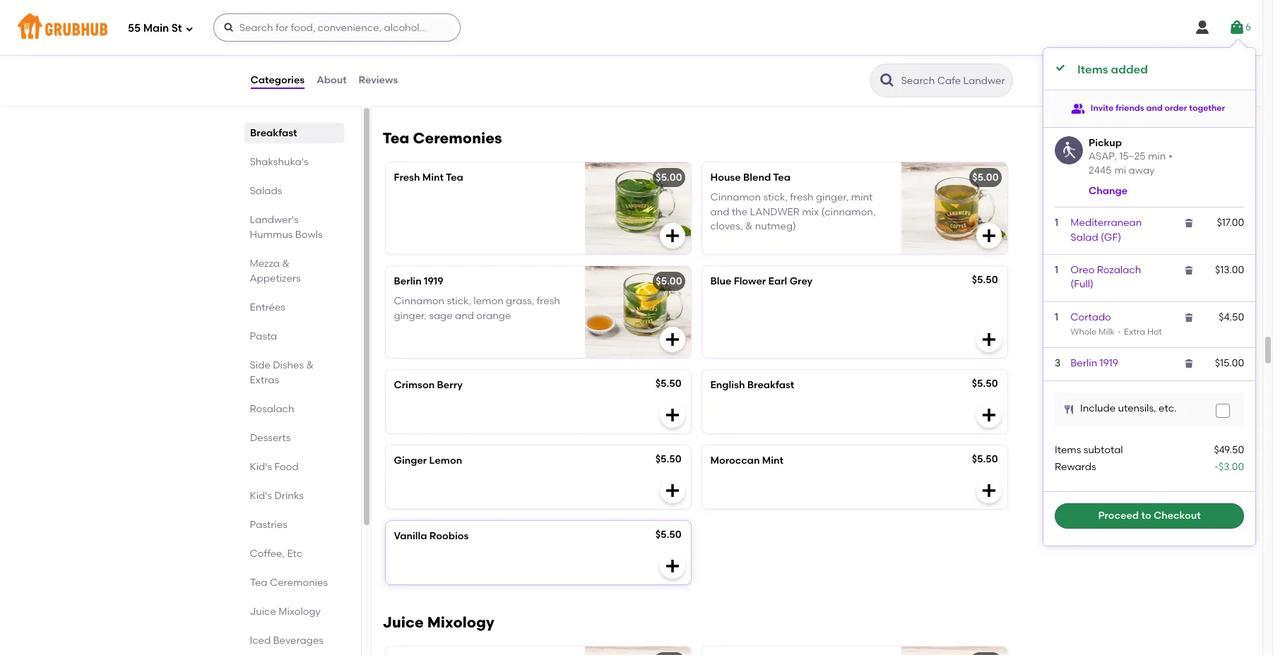 Task type: locate. For each thing, give the bounding box(es) containing it.
side dishes & extras
[[250, 360, 314, 387]]

tea right the "blend"
[[773, 172, 791, 184]]

1 vertical spatial and
[[711, 206, 730, 218]]

berlin 1919 inside items added 'tooltip'
[[1071, 358, 1119, 370]]

& down the
[[745, 220, 753, 232]]

juice mixology inside tab
[[250, 606, 321, 618]]

& up appetizers
[[282, 258, 290, 270]]

invite friends and order together button
[[1071, 96, 1225, 121]]

berlin 1919 down the "whole"
[[1071, 358, 1119, 370]]

2 kid's from the top
[[250, 490, 272, 502]]

breakfast right english
[[747, 379, 794, 392]]

stick, inside cinnamon stick, lemon grass, fresh ginger, sage and orange
[[447, 296, 471, 308]]

0 vertical spatial tea ceremonies
[[383, 129, 502, 147]]

1 vertical spatial 1919
[[1100, 358, 1119, 370]]

$5.00
[[656, 172, 682, 184], [973, 172, 999, 184], [656, 276, 682, 288]]

$4.50
[[1219, 311, 1244, 323]]

desserts
[[250, 432, 290, 444]]

0 vertical spatial 1
[[1055, 217, 1059, 229]]

items added tooltip
[[1044, 40, 1256, 546]]

$5.50 for moroccan mint
[[972, 454, 998, 466]]

bowls
[[295, 229, 323, 241]]

the
[[732, 206, 748, 218]]

1 horizontal spatial mint
[[762, 455, 784, 467]]

1 vertical spatial fresh
[[537, 296, 560, 308]]

berlin 1919
[[394, 276, 444, 288], [1071, 358, 1119, 370]]

1 vertical spatial ceremonies
[[270, 577, 328, 589]]

1 horizontal spatial fresh
[[790, 192, 814, 204]]

ginger
[[394, 455, 427, 467]]

tea ceremonies up juice mixology tab
[[250, 577, 328, 589]]

breakfast up shakshuka's
[[250, 127, 297, 139]]

tea
[[383, 129, 409, 147], [446, 172, 463, 184], [773, 172, 791, 184], [250, 577, 267, 589]]

1 vertical spatial &
[[282, 258, 290, 270]]

1 left "cortado"
[[1055, 311, 1059, 323]]

-
[[1215, 461, 1219, 473]]

15–25
[[1119, 151, 1146, 163]]

1919 inside items added 'tooltip'
[[1100, 358, 1119, 370]]

and left order
[[1147, 103, 1163, 113]]

ginger, inside cinnamon stick, fresh ginger, mint and the landwer mix (cinnamon, cloves, & nutmeg)
[[816, 192, 849, 204]]

$5.00 for cinnamon stick, lemon grass, fresh ginger, sage and orange
[[656, 276, 682, 288]]

english
[[711, 379, 745, 392]]

0 horizontal spatial mixology
[[279, 606, 321, 618]]

0 vertical spatial items
[[1078, 63, 1109, 76]]

ceremonies up fresh mint tea
[[413, 129, 502, 147]]

0 vertical spatial cinnamon
[[711, 192, 761, 204]]

dishes
[[273, 360, 304, 372]]

0 vertical spatial breakfast
[[250, 127, 297, 139]]

1 vertical spatial breakfast
[[747, 379, 794, 392]]

svg image
[[1194, 19, 1211, 36], [1229, 19, 1246, 36], [185, 24, 193, 33], [980, 228, 997, 245], [980, 331, 997, 348], [1063, 404, 1075, 415], [1219, 407, 1227, 415], [980, 407, 997, 424], [664, 483, 681, 500], [980, 483, 997, 500]]

appetizers
[[250, 273, 301, 285]]

salads
[[250, 185, 282, 197]]

1919 down milk
[[1100, 358, 1119, 370]]

people icon image
[[1071, 101, 1085, 116]]

pasta
[[250, 331, 277, 343]]

tea down coffee,
[[250, 577, 267, 589]]

tea inside tab
[[250, 577, 267, 589]]

1 horizontal spatial ginger,
[[816, 192, 849, 204]]

proceed
[[1098, 510, 1139, 522]]

svg image
[[223, 22, 234, 33], [1055, 62, 1066, 73], [1184, 218, 1195, 229], [664, 228, 681, 245], [1184, 265, 1195, 276], [1184, 312, 1195, 323], [664, 331, 681, 348], [1184, 358, 1195, 370], [664, 407, 681, 424], [664, 558, 681, 575]]

0 vertical spatial 1919
[[424, 276, 444, 288]]

1 for mediterranean
[[1055, 217, 1059, 229]]

st
[[171, 22, 182, 34]]

0 horizontal spatial ceremonies
[[270, 577, 328, 589]]

rozalach
[[1097, 264, 1141, 276]]

and inside cinnamon stick, fresh ginger, mint and the landwer mix (cinnamon, cloves, & nutmeg)
[[711, 206, 730, 218]]

2 vertical spatial &
[[306, 360, 314, 372]]

tea ceremonies
[[383, 129, 502, 147], [250, 577, 328, 589]]

1 horizontal spatial &
[[306, 360, 314, 372]]

kid's food
[[250, 461, 299, 473]]

1 vertical spatial berlin
[[1071, 358, 1098, 370]]

milk
[[1099, 327, 1115, 337]]

fresh inside cinnamon stick, fresh ginger, mint and the landwer mix (cinnamon, cloves, & nutmeg)
[[790, 192, 814, 204]]

0 horizontal spatial and
[[455, 310, 474, 322]]

extras
[[250, 375, 279, 387]]

svg image inside main navigation "navigation"
[[223, 22, 234, 33]]

0 horizontal spatial breakfast
[[250, 127, 297, 139]]

mezza & appetizers tab
[[250, 257, 338, 286]]

ginger lemon
[[394, 455, 462, 467]]

•
[[1169, 151, 1173, 163]]

Search Cafe Landwer search field
[[900, 74, 1008, 88]]

berlin
[[394, 276, 422, 288], [1071, 358, 1098, 370]]

main navigation navigation
[[0, 0, 1263, 55]]

0 vertical spatial stick,
[[763, 192, 788, 204]]

items for items added
[[1078, 63, 1109, 76]]

utensils,
[[1118, 403, 1157, 415]]

0 horizontal spatial stick,
[[447, 296, 471, 308]]

1
[[1055, 217, 1059, 229], [1055, 264, 1059, 276], [1055, 311, 1059, 323]]

items
[[1078, 63, 1109, 76], [1055, 444, 1081, 456]]

ginger, left sage
[[394, 310, 427, 322]]

fresh mint tea
[[394, 172, 463, 184]]

1 horizontal spatial 1919
[[1100, 358, 1119, 370]]

moroccan mint
[[711, 455, 784, 467]]

stick, up landwer
[[763, 192, 788, 204]]

ceremonies down etc
[[270, 577, 328, 589]]

0 horizontal spatial mint
[[422, 172, 444, 184]]

0 horizontal spatial juice mixology
[[250, 606, 321, 618]]

matcha
[[394, 18, 432, 30]]

0 vertical spatial kid's
[[250, 461, 272, 473]]

mixology
[[279, 606, 321, 618], [427, 614, 494, 632]]

0 horizontal spatial berlin 1919
[[394, 276, 444, 288]]

together
[[1189, 103, 1225, 113]]

0 vertical spatial and
[[1147, 103, 1163, 113]]

stick, up sage
[[447, 296, 471, 308]]

0 horizontal spatial ginger,
[[394, 310, 427, 322]]

tea up fresh
[[383, 129, 409, 147]]

1 horizontal spatial and
[[711, 206, 730, 218]]

cinnamon up sage
[[394, 296, 445, 308]]

1 left 'mediterranean'
[[1055, 217, 1059, 229]]

$13.00
[[1215, 264, 1244, 276]]

landwer's hummus bowls tab
[[250, 213, 338, 242]]

kid's inside tab
[[250, 461, 272, 473]]

earl
[[769, 276, 787, 288]]

reviews
[[359, 74, 398, 86]]

ginger, up (cinnamon,
[[816, 192, 849, 204]]

1 kid's from the top
[[250, 461, 272, 473]]

2 horizontal spatial &
[[745, 220, 753, 232]]

matcha image
[[585, 9, 691, 100]]

and right sage
[[455, 310, 474, 322]]

fresh up the mix at the right of page
[[790, 192, 814, 204]]

categories
[[251, 74, 305, 86]]

tea ceremonies up fresh mint tea
[[383, 129, 502, 147]]

mint
[[422, 172, 444, 184], [762, 455, 784, 467]]

2 1 from the top
[[1055, 264, 1059, 276]]

berlin 1919 up sage
[[394, 276, 444, 288]]

include utensils, etc.
[[1080, 403, 1177, 415]]

berlin 1919 link
[[1071, 358, 1119, 370]]

items up rewards
[[1055, 444, 1081, 456]]

$5.50 for crimson berry
[[656, 378, 682, 390]]

kid's inside tab
[[250, 490, 272, 502]]

order
[[1165, 103, 1187, 113]]

nutmeg)
[[755, 220, 796, 232]]

0 horizontal spatial cinnamon
[[394, 296, 445, 308]]

kid's food tab
[[250, 460, 338, 475]]

0 vertical spatial fresh
[[790, 192, 814, 204]]

1 vertical spatial ginger,
[[394, 310, 427, 322]]

0 horizontal spatial fresh
[[537, 296, 560, 308]]

1 for oreo
[[1055, 264, 1059, 276]]

pickup
[[1089, 137, 1122, 149]]

grass,
[[506, 296, 534, 308]]

kid's left drinks
[[250, 490, 272, 502]]

mint right fresh
[[422, 172, 444, 184]]

change button
[[1089, 185, 1128, 199]]

shakshuka's
[[250, 156, 308, 168]]

2 vertical spatial and
[[455, 310, 474, 322]]

pastries tab
[[250, 518, 338, 533]]

asap,
[[1089, 151, 1117, 163]]

mint right moroccan
[[762, 455, 784, 467]]

mixology inside tab
[[279, 606, 321, 618]]

ceremonies
[[413, 129, 502, 147], [270, 577, 328, 589]]

juice
[[250, 606, 276, 618], [383, 614, 424, 632]]

$5.00 for cinnamon stick, fresh ginger, mint and the landwer mix (cinnamon, cloves, & nutmeg)
[[973, 172, 999, 184]]

iced beverages tab
[[250, 634, 338, 649]]

& inside cinnamon stick, fresh ginger, mint and the landwer mix (cinnamon, cloves, & nutmeg)
[[745, 220, 753, 232]]

side
[[250, 360, 271, 372]]

0 horizontal spatial &
[[282, 258, 290, 270]]

search icon image
[[879, 72, 896, 89]]

cinnamon inside cinnamon stick, fresh ginger, mint and the landwer mix (cinnamon, cloves, & nutmeg)
[[711, 192, 761, 204]]

etc.
[[1159, 403, 1177, 415]]

blue
[[711, 276, 732, 288]]

juice mixology
[[250, 606, 321, 618], [383, 614, 494, 632]]

juice inside tab
[[250, 606, 276, 618]]

1 horizontal spatial cinnamon
[[711, 192, 761, 204]]

hummus
[[250, 229, 293, 241]]

0 vertical spatial ginger,
[[816, 192, 849, 204]]

stick, for lemon
[[447, 296, 471, 308]]

1 horizontal spatial ceremonies
[[413, 129, 502, 147]]

0 horizontal spatial berlin
[[394, 276, 422, 288]]

coffee, etc tab
[[250, 547, 338, 562]]

cinnamon inside cinnamon stick, lemon grass, fresh ginger, sage and orange
[[394, 296, 445, 308]]

away
[[1129, 165, 1155, 177]]

1919 up sage
[[424, 276, 444, 288]]

1 vertical spatial kid's
[[250, 490, 272, 502]]

1 horizontal spatial tea ceremonies
[[383, 129, 502, 147]]

1 vertical spatial cinnamon
[[394, 296, 445, 308]]

1 1 from the top
[[1055, 217, 1059, 229]]

fresh right grass,
[[537, 296, 560, 308]]

1 vertical spatial 1
[[1055, 264, 1059, 276]]

fresh inside cinnamon stick, lemon grass, fresh ginger, sage and orange
[[537, 296, 560, 308]]

& inside side dishes & extras
[[306, 360, 314, 372]]

house
[[711, 172, 741, 184]]

side dishes & extras tab
[[250, 358, 338, 388]]

55 main st
[[128, 22, 182, 34]]

cinnamon up the
[[711, 192, 761, 204]]

0 vertical spatial &
[[745, 220, 753, 232]]

& right dishes
[[306, 360, 314, 372]]

1 horizontal spatial stick,
[[763, 192, 788, 204]]

cinnamon
[[711, 192, 761, 204], [394, 296, 445, 308]]

stick, inside cinnamon stick, fresh ginger, mint and the landwer mix (cinnamon, cloves, & nutmeg)
[[763, 192, 788, 204]]

ginger, inside cinnamon stick, lemon grass, fresh ginger, sage and orange
[[394, 310, 427, 322]]

0 horizontal spatial tea ceremonies
[[250, 577, 328, 589]]

2 horizontal spatial and
[[1147, 103, 1163, 113]]

1 vertical spatial berlin 1919
[[1071, 358, 1119, 370]]

0 vertical spatial mint
[[422, 172, 444, 184]]

english breakfast
[[711, 379, 794, 392]]

and up cloves,
[[711, 206, 730, 218]]

kid's for kid's drinks
[[250, 490, 272, 502]]

1 horizontal spatial berlin 1919
[[1071, 358, 1119, 370]]

sage
[[429, 310, 453, 322]]

items left "added"
[[1078, 63, 1109, 76]]

breakfast tab
[[250, 126, 338, 141]]

0 horizontal spatial juice
[[250, 606, 276, 618]]

iced
[[250, 635, 271, 647]]

etc
[[287, 548, 303, 560]]

1 vertical spatial items
[[1055, 444, 1081, 456]]

3 1 from the top
[[1055, 311, 1059, 323]]

matcha button
[[385, 9, 691, 100]]

1 left oreo
[[1055, 264, 1059, 276]]

Search for food, convenience, alcohol... search field
[[213, 13, 460, 42]]

1 vertical spatial mint
[[762, 455, 784, 467]]

1 vertical spatial stick,
[[447, 296, 471, 308]]

&
[[745, 220, 753, 232], [282, 258, 290, 270], [306, 360, 314, 372]]

$5.50 for ginger lemon
[[656, 454, 682, 466]]

blend
[[743, 172, 771, 184]]

1919
[[424, 276, 444, 288], [1100, 358, 1119, 370]]

1 horizontal spatial berlin
[[1071, 358, 1098, 370]]

rosalach
[[250, 403, 294, 416]]

2 vertical spatial 1
[[1055, 311, 1059, 323]]

stick,
[[763, 192, 788, 204], [447, 296, 471, 308]]

1 vertical spatial tea ceremonies
[[250, 577, 328, 589]]

kid's left food
[[250, 461, 272, 473]]



Task type: describe. For each thing, give the bounding box(es) containing it.
cloves,
[[711, 220, 743, 232]]

oreo
[[1071, 264, 1095, 276]]

salads tab
[[250, 184, 338, 199]]

svg image inside 6 button
[[1229, 19, 1246, 36]]

whole
[[1071, 327, 1097, 337]]

checkout
[[1154, 510, 1201, 522]]

vanilla roobios
[[394, 531, 469, 543]]

and inside button
[[1147, 103, 1163, 113]]

0 vertical spatial berlin
[[394, 276, 422, 288]]

oreo rozalach (full) link
[[1071, 264, 1141, 291]]

cortado link
[[1071, 311, 1111, 323]]

shakshuka's tab
[[250, 155, 338, 170]]

flower
[[734, 276, 766, 288]]

lg apple, celery & ginger image
[[901, 647, 1007, 656]]

tea ceremonies tab
[[250, 576, 338, 591]]

and inside cinnamon stick, lemon grass, fresh ginger, sage and orange
[[455, 310, 474, 322]]

1 horizontal spatial juice
[[383, 614, 424, 632]]

$3.00
[[1219, 461, 1244, 473]]

mint
[[851, 192, 873, 204]]

items for items subtotal
[[1055, 444, 1081, 456]]

drinks
[[274, 490, 304, 502]]

$17.00
[[1217, 217, 1244, 229]]

friends
[[1116, 103, 1144, 113]]

coffee, etc
[[250, 548, 303, 560]]

∙
[[1117, 327, 1122, 337]]

about
[[317, 74, 347, 86]]

lemon
[[429, 455, 462, 467]]

cinnamon stick, fresh ginger, mint and the landwer mix (cinnamon, cloves, & nutmeg)
[[711, 192, 876, 232]]

items added
[[1078, 63, 1148, 76]]

6 button
[[1229, 15, 1251, 40]]

rosalach tab
[[250, 402, 338, 417]]

breakfast inside tab
[[250, 127, 297, 139]]

entrées tab
[[250, 300, 338, 315]]

lg. juice image
[[585, 647, 691, 656]]

0 horizontal spatial 1919
[[424, 276, 444, 288]]

tea ceremonies inside tab
[[250, 577, 328, 589]]

-$3.00
[[1215, 461, 1244, 473]]

1 horizontal spatial breakfast
[[747, 379, 794, 392]]

cinnamon stick, lemon grass, fresh ginger, sage and orange
[[394, 296, 560, 322]]

orange
[[476, 310, 511, 322]]

pickup asap, 15–25 min • 2445 mi away
[[1089, 137, 1173, 177]]

fresh mint tea image
[[585, 163, 691, 254]]

tea right fresh
[[446, 172, 463, 184]]

stick, for fresh
[[763, 192, 788, 204]]

added
[[1111, 63, 1148, 76]]

cinnamon for ginger,
[[394, 296, 445, 308]]

min
[[1148, 151, 1166, 163]]

pastries
[[250, 519, 287, 531]]

coffee,
[[250, 548, 285, 560]]

rewards
[[1055, 461, 1096, 473]]

house blend tea
[[711, 172, 791, 184]]

& inside the mezza & appetizers
[[282, 258, 290, 270]]

pasta tab
[[250, 329, 338, 344]]

proceed to checkout button
[[1055, 504, 1244, 529]]

(cinnamon,
[[821, 206, 876, 218]]

mediterranean salad (gf) link
[[1071, 217, 1142, 244]]

mi
[[1115, 165, 1127, 177]]

entrées
[[250, 302, 285, 314]]

kid's for kid's food
[[250, 461, 272, 473]]

2445
[[1089, 165, 1112, 177]]

food
[[274, 461, 299, 473]]

house blend tea image
[[901, 163, 1007, 254]]

invite
[[1091, 103, 1114, 113]]

mix
[[802, 206, 819, 218]]

berry
[[437, 379, 463, 392]]

beverages
[[273, 635, 324, 647]]

landwer's
[[250, 214, 299, 226]]

6
[[1246, 21, 1251, 33]]

hot
[[1148, 327, 1162, 337]]

juice mixology tab
[[250, 605, 338, 620]]

oreo rozalach (full)
[[1071, 264, 1141, 291]]

landwer
[[750, 206, 800, 218]]

$49.50
[[1214, 444, 1244, 456]]

crimson
[[394, 379, 435, 392]]

mint for moroccan
[[762, 455, 784, 467]]

berlin inside items added 'tooltip'
[[1071, 358, 1098, 370]]

$5.50 for vanilla roobios
[[656, 529, 682, 541]]

roobios
[[429, 531, 469, 543]]

pickup icon image
[[1055, 136, 1083, 164]]

1 horizontal spatial juice mixology
[[383, 614, 494, 632]]

whole milk ∙ extra hot
[[1071, 327, 1162, 337]]

0 vertical spatial berlin 1919
[[394, 276, 444, 288]]

55
[[128, 22, 141, 34]]

reviews button
[[358, 55, 399, 106]]

mediterranean
[[1071, 217, 1142, 229]]

0 vertical spatial ceremonies
[[413, 129, 502, 147]]

mint for fresh
[[422, 172, 444, 184]]

blue flower earl grey
[[711, 276, 813, 288]]

desserts tab
[[250, 431, 338, 446]]

cortado
[[1071, 311, 1111, 323]]

$5.50 for blue flower earl grey
[[972, 274, 998, 286]]

items subtotal
[[1055, 444, 1123, 456]]

crimson berry
[[394, 379, 463, 392]]

3
[[1055, 358, 1061, 370]]

mezza
[[250, 258, 280, 270]]

vanilla
[[394, 531, 427, 543]]

mediterranean salad (gf)
[[1071, 217, 1142, 244]]

invite friends and order together
[[1091, 103, 1225, 113]]

moroccan
[[711, 455, 760, 467]]

extra
[[1124, 327, 1145, 337]]

include
[[1080, 403, 1116, 415]]

kid's drinks tab
[[250, 489, 338, 504]]

cinnamon for and
[[711, 192, 761, 204]]

kid's drinks
[[250, 490, 304, 502]]

categories button
[[250, 55, 305, 106]]

iced beverages
[[250, 635, 324, 647]]

(gf)
[[1101, 232, 1122, 244]]

ceremonies inside tab
[[270, 577, 328, 589]]

grey
[[790, 276, 813, 288]]

lemon
[[474, 296, 504, 308]]

1 horizontal spatial mixology
[[427, 614, 494, 632]]

berlin 1919 image
[[585, 266, 691, 358]]



Task type: vqa. For each thing, say whether or not it's contained in the screenshot.
Change
yes



